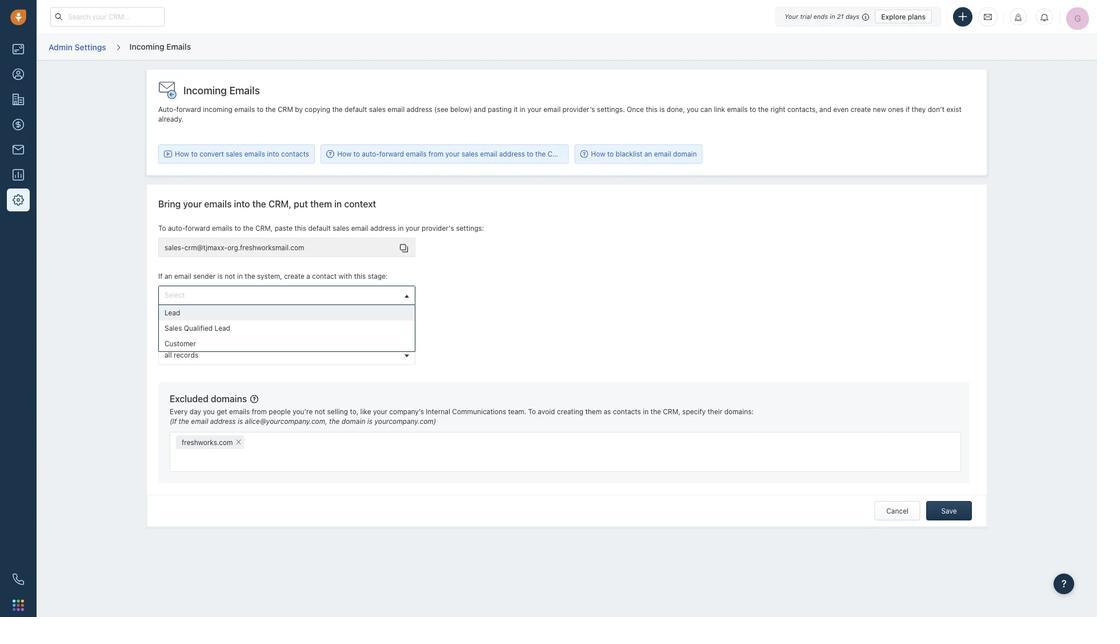 Task type: describe. For each thing, give the bounding box(es) containing it.
your inside auto-forward incoming emails to the crm by copying the default sales email address (see below) and pasting it in your email provider's settings. once this is done, you can link emails to the right contacts, and even create new ones if they don't exist already.
[[528, 105, 542, 114]]

email left (see on the left top
[[388, 105, 405, 114]]

customer option
[[159, 336, 415, 352]]

sales
[[165, 325, 182, 333]]

blacklist
[[616, 150, 643, 158]]

is inside auto-forward incoming emails to the crm by copying the default sales email address (see below) and pasting it in your email provider's settings. once this is done, you can link emails to the right contacts, and even create new ones if they don't exist already.
[[660, 105, 665, 114]]

sales-crm@tjmaxx-org.freshworksmail.com
[[165, 244, 305, 252]]

if email sender is already in crm, link email to
[[158, 332, 306, 340]]

communications
[[452, 408, 507, 416]]

to,
[[350, 408, 359, 416]]

auto-
[[158, 105, 176, 114]]

don't
[[928, 105, 945, 114]]

context
[[344, 199, 376, 209]]

how to blacklist an email domain link
[[581, 149, 697, 159]]

from for people
[[252, 408, 267, 416]]

can
[[701, 105, 713, 114]]

is up the × button
[[238, 418, 243, 426]]

all records button
[[158, 346, 416, 365]]

if an email sender is not in the system, create a contact with this stage:
[[158, 272, 388, 280]]

org.freshworksmail.com
[[228, 244, 305, 252]]

bring
[[158, 199, 181, 209]]

contact
[[312, 272, 337, 280]]

1 horizontal spatial auto-
[[362, 150, 380, 158]]

to down auto-forward incoming emails to the crm by copying the default sales email address (see below) and pasting it in your email provider's settings. once this is done, you can link emails to the right contacts, and even create new ones if they don't exist already.
[[527, 150, 534, 158]]

you're
[[293, 408, 313, 416]]

0 vertical spatial into
[[267, 150, 279, 158]]

settings.
[[597, 105, 625, 114]]

0 vertical spatial incoming emails
[[130, 42, 191, 51]]

this inside auto-forward incoming emails to the crm by copying the default sales email address (see below) and pasting it in your email provider's settings. once this is done, you can link emails to the right contacts, and even create new ones if they don't exist already.
[[646, 105, 658, 114]]

new
[[874, 105, 887, 114]]

days
[[846, 13, 860, 20]]

0 vertical spatial sender
[[193, 272, 216, 280]]

the right (if
[[179, 418, 189, 426]]

bring your emails into the crm, put them in context
[[158, 199, 376, 209]]

1 vertical spatial auto-
[[168, 224, 185, 232]]

exist
[[947, 105, 962, 114]]

sales qualified lead
[[165, 325, 230, 333]]

company's
[[390, 408, 424, 416]]

admin settings
[[49, 42, 106, 52]]

(see
[[435, 105, 449, 114]]

0 horizontal spatial emails
[[167, 42, 191, 51]]

2 and from the left
[[820, 105, 832, 114]]

if
[[906, 105, 910, 114]]

internal
[[426, 408, 451, 416]]

trial
[[801, 13, 812, 20]]

domain inside every day you get emails from people you're not selling to, like your company's internal communications team. to avoid creating them as contacts in the crm, specify their domains: (if the email address is alice@yourcompany.com, the domain is yourcompany.com)
[[342, 418, 366, 426]]

0 vertical spatial incoming
[[130, 42, 164, 51]]

a
[[307, 272, 310, 280]]

put
[[294, 199, 308, 209]]

admin
[[49, 42, 73, 52]]

settings:
[[456, 224, 484, 232]]

1 horizontal spatial lead
[[215, 325, 230, 333]]

your
[[785, 13, 799, 20]]

the down auto-forward incoming emails to the crm by copying the default sales email address (see below) and pasting it in your email provider's settings. once this is done, you can link emails to the right contacts, and even create new ones if they don't exist already.
[[536, 150, 546, 158]]

how to auto-forward emails from your sales email address to the crm
[[337, 150, 563, 158]]

crm, up org.freshworksmail.com
[[256, 224, 273, 232]]

in left 21
[[830, 13, 836, 20]]

domains:
[[725, 408, 754, 416]]

if for if an email sender is not in the system, create a contact with this stage:
[[158, 272, 163, 280]]

specify
[[683, 408, 706, 416]]

explore
[[882, 13, 907, 21]]

× button
[[233, 436, 244, 448]]

cancel
[[887, 507, 909, 515]]

the left right
[[759, 105, 769, 114]]

email image
[[985, 12, 993, 22]]

how for how to blacklist an email domain
[[591, 150, 606, 158]]

how to auto-forward emails from your sales email address to the crm link
[[327, 149, 563, 159]]

crm, right already
[[248, 332, 266, 340]]

to left by
[[257, 105, 264, 114]]

the down selling
[[329, 418, 340, 426]]

email up all
[[165, 332, 182, 340]]

1 horizontal spatial crm
[[548, 150, 563, 158]]

email inside every day you get emails from people you're not selling to, like your company's internal communications team. to avoid creating them as contacts in the crm, specify their domains: (if the email address is alice@yourcompany.com, the domain is yourcompany.com)
[[191, 418, 208, 426]]

0 horizontal spatial to
[[158, 224, 166, 232]]

with
[[339, 272, 352, 280]]

provider's
[[563, 105, 595, 114]]

by
[[295, 105, 303, 114]]

save
[[942, 507, 958, 515]]

below)
[[451, 105, 472, 114]]

yourcompany.com)
[[375, 418, 436, 426]]

email inside 'how to auto-forward emails from your sales email address to the crm' link
[[480, 150, 498, 158]]

how to convert sales emails into contacts
[[175, 150, 309, 158]]

provider's
[[422, 224, 454, 232]]

1 horizontal spatial incoming
[[184, 84, 227, 96]]

they
[[912, 105, 926, 114]]

contacts,
[[788, 105, 818, 114]]

incoming
[[203, 105, 233, 114]]

not inside every day you get emails from people you're not selling to, like your company's internal communications team. to avoid creating them as contacts in the crm, specify their domains: (if the email address is alice@yourcompany.com, the domain is yourcompany.com)
[[315, 408, 325, 416]]

how for how to convert sales emails into contacts
[[175, 150, 189, 158]]

convert
[[200, 150, 224, 158]]

every day you get emails from people you're not selling to, like your company's internal communications team. to avoid creating them as contacts in the crm, specify their domains: (if the email address is alice@yourcompany.com, the domain is yourcompany.com)
[[170, 408, 754, 426]]

0 vertical spatial them
[[310, 199, 332, 209]]

the right copying
[[332, 105, 343, 114]]

0 horizontal spatial into
[[234, 199, 250, 209]]

your down below)
[[446, 150, 460, 158]]

excluded
[[170, 394, 209, 404]]

to up all records button
[[300, 332, 306, 340]]

pasting
[[488, 105, 512, 114]]

in left provider's
[[398, 224, 404, 232]]

copying
[[305, 105, 331, 114]]

stage:
[[368, 272, 388, 280]]

excluded domains
[[170, 394, 247, 404]]

email down context
[[351, 224, 369, 232]]

email left provider's
[[544, 105, 561, 114]]

team.
[[508, 408, 527, 416]]

sales-
[[165, 244, 185, 252]]

1 horizontal spatial this
[[354, 272, 366, 280]]

0 horizontal spatial link
[[268, 332, 279, 340]]

get
[[217, 408, 227, 416]]

once
[[627, 105, 644, 114]]

them inside every day you get emails from people you're not selling to, like your company's internal communications team. to avoid creating them as contacts in the crm, specify their domains: (if the email address is alice@yourcompany.com, the domain is yourcompany.com)
[[586, 408, 602, 416]]



Task type: locate. For each thing, give the bounding box(es) containing it.
1 horizontal spatial them
[[586, 408, 602, 416]]

already.
[[158, 115, 184, 123]]

0 horizontal spatial contacts
[[281, 150, 309, 158]]

selling
[[327, 408, 348, 416]]

settings
[[75, 42, 106, 52]]

1 vertical spatial forward
[[380, 150, 404, 158]]

sales inside auto-forward incoming emails to the crm by copying the default sales email address (see below) and pasting it in your email provider's settings. once this is done, you can link emails to the right contacts, and even create new ones if they don't exist already.
[[369, 105, 386, 114]]

0 vertical spatial an
[[645, 150, 653, 158]]

crm, left put on the left top
[[269, 199, 292, 209]]

phone element
[[7, 568, 30, 591]]

incoming down search your crm... text field
[[130, 42, 164, 51]]

0 horizontal spatial them
[[310, 199, 332, 209]]

the
[[266, 105, 276, 114], [332, 105, 343, 114], [759, 105, 769, 114], [536, 150, 546, 158], [253, 199, 266, 209], [243, 224, 254, 232], [245, 272, 255, 280], [651, 408, 662, 416], [179, 418, 189, 426], [329, 418, 340, 426]]

an up the select
[[165, 272, 172, 280]]

email
[[388, 105, 405, 114], [544, 105, 561, 114], [480, 150, 498, 158], [655, 150, 672, 158], [351, 224, 369, 232], [174, 272, 191, 280], [165, 332, 182, 340], [281, 332, 298, 340], [191, 418, 208, 426]]

people
[[269, 408, 291, 416]]

email down day
[[191, 418, 208, 426]]

0 vertical spatial if
[[158, 272, 163, 280]]

in left context
[[335, 199, 342, 209]]

crm, inside every day you get emails from people you're not selling to, like your company's internal communications team. to avoid creating them as contacts in the crm, specify their domains: (if the email address is alice@yourcompany.com, the domain is yourcompany.com)
[[663, 408, 681, 416]]

incoming
[[130, 42, 164, 51], [184, 84, 227, 96]]

explore plans link
[[876, 10, 933, 23]]

crm@tjmaxx-
[[185, 244, 228, 252]]

address down it
[[500, 150, 525, 158]]

1 horizontal spatial create
[[851, 105, 872, 114]]

1 vertical spatial domain
[[342, 418, 366, 426]]

2 how from the left
[[337, 150, 352, 158]]

crm,
[[269, 199, 292, 209], [256, 224, 273, 232], [248, 332, 266, 340], [663, 408, 681, 416]]

None search field
[[244, 436, 259, 449]]

sales qualified lead option
[[159, 321, 415, 336]]

in right already
[[241, 332, 246, 340]]

ends
[[814, 13, 829, 20]]

even
[[834, 105, 849, 114]]

2 horizontal spatial this
[[646, 105, 658, 114]]

0 horizontal spatial default
[[308, 224, 331, 232]]

link inside auto-forward incoming emails to the crm by copying the default sales email address (see below) and pasting it in your email provider's settings. once this is done, you can link emails to the right contacts, and even create new ones if they don't exist already.
[[714, 105, 726, 114]]

is down crm@tjmaxx-
[[218, 272, 223, 280]]

address down get
[[210, 418, 236, 426]]

from down click to learn how to exclude email domains icon
[[252, 408, 267, 416]]

link right can at the top right of page
[[714, 105, 726, 114]]

1 and from the left
[[474, 105, 486, 114]]

creating
[[557, 408, 584, 416]]

1 vertical spatial default
[[308, 224, 331, 232]]

contacts down by
[[281, 150, 309, 158]]

records
[[174, 351, 199, 359]]

to up sales-
[[158, 224, 166, 232]]

contacts inside how to convert sales emails into contacts link
[[281, 150, 309, 158]]

your right like
[[373, 408, 388, 416]]

in inside every day you get emails from people you're not selling to, like your company's internal communications team. to avoid creating them as contacts in the crm, specify their domains: (if the email address is alice@yourcompany.com, the domain is yourcompany.com)
[[643, 408, 649, 416]]

them right put on the left top
[[310, 199, 332, 209]]

and right below)
[[474, 105, 486, 114]]

1 horizontal spatial into
[[267, 150, 279, 158]]

1 vertical spatial incoming
[[184, 84, 227, 96]]

0 horizontal spatial an
[[165, 272, 172, 280]]

admin settings link
[[48, 38, 107, 56]]

your inside every day you get emails from people you're not selling to, like your company's internal communications team. to avoid creating them as contacts in the crm, specify their domains: (if the email address is alice@yourcompany.com, the domain is yourcompany.com)
[[373, 408, 388, 416]]

how to blacklist an email domain
[[591, 150, 697, 158]]

auto- up sales-
[[168, 224, 185, 232]]

2 vertical spatial this
[[354, 272, 366, 280]]

(if
[[170, 418, 177, 426]]

1 vertical spatial lead
[[215, 325, 230, 333]]

1 if from the top
[[158, 272, 163, 280]]

0 horizontal spatial from
[[252, 408, 267, 416]]

not right you're at left
[[315, 408, 325, 416]]

the left "specify"
[[651, 408, 662, 416]]

how left blacklist on the top right
[[591, 150, 606, 158]]

link up all records button
[[268, 332, 279, 340]]

0 horizontal spatial not
[[225, 272, 235, 280]]

crm, left "specify"
[[663, 408, 681, 416]]

0 horizontal spatial how
[[175, 150, 189, 158]]

lead
[[165, 309, 180, 317], [215, 325, 230, 333]]

how inside 'how to auto-forward emails from your sales email address to the crm' link
[[337, 150, 352, 158]]

link
[[714, 105, 726, 114], [268, 332, 279, 340]]

in
[[830, 13, 836, 20], [520, 105, 526, 114], [335, 199, 342, 209], [398, 224, 404, 232], [237, 272, 243, 280], [241, 332, 246, 340], [643, 408, 649, 416]]

emails inside every day you get emails from people you're not selling to, like your company's internal communications team. to avoid creating them as contacts in the crm, specify their domains: (if the email address is alice@yourcompany.com, the domain is yourcompany.com)
[[229, 408, 250, 416]]

your right it
[[528, 105, 542, 114]]

×
[[236, 436, 242, 448]]

1 horizontal spatial how
[[337, 150, 352, 158]]

emails
[[167, 42, 191, 51], [229, 84, 260, 96]]

0 vertical spatial default
[[345, 105, 367, 114]]

select
[[165, 291, 185, 299]]

1 vertical spatial not
[[315, 408, 325, 416]]

from inside every day you get emails from people you're not selling to, like your company's internal communications team. to avoid creating them as contacts in the crm, specify their domains: (if the email address is alice@yourcompany.com, the domain is yourcompany.com)
[[252, 408, 267, 416]]

1 vertical spatial emails
[[229, 84, 260, 96]]

avoid
[[538, 408, 555, 416]]

to
[[158, 224, 166, 232], [529, 408, 536, 416]]

from down (see on the left top
[[429, 150, 444, 158]]

is left already
[[208, 332, 213, 340]]

alice@yourcompany.com,
[[245, 418, 327, 426]]

their
[[708, 408, 723, 416]]

sender
[[193, 272, 216, 280], [184, 332, 206, 340]]

list box
[[159, 305, 415, 352]]

domain
[[674, 150, 697, 158], [342, 418, 366, 426]]

0 vertical spatial you
[[687, 105, 699, 114]]

lead right qualified
[[215, 325, 230, 333]]

an inside how to blacklist an email domain link
[[645, 150, 653, 158]]

to left avoid
[[529, 408, 536, 416]]

to auto-forward emails to the crm, paste this default sales email address in your provider's settings:
[[158, 224, 484, 232]]

lead up sales
[[165, 309, 180, 317]]

if for if email sender is already in crm, link email to
[[158, 332, 163, 340]]

this right with
[[354, 272, 366, 280]]

1 horizontal spatial link
[[714, 105, 726, 114]]

how for how to auto-forward emails from your sales email address to the crm
[[337, 150, 352, 158]]

default right copying
[[345, 105, 367, 114]]

contacts right as
[[613, 408, 641, 416]]

you inside auto-forward incoming emails to the crm by copying the default sales email address (see below) and pasting it in your email provider's settings. once this is done, you can link emails to the right contacts, and even create new ones if they don't exist already.
[[687, 105, 699, 114]]

freshworks.com
[[182, 439, 233, 447]]

to inside how to blacklist an email domain link
[[608, 150, 614, 158]]

from
[[429, 150, 444, 158], [252, 408, 267, 416]]

into up sales-crm@tjmaxx-org.freshworksmail.com
[[234, 199, 250, 209]]

0 vertical spatial from
[[429, 150, 444, 158]]

domains
[[211, 394, 247, 404]]

to left convert
[[191, 150, 198, 158]]

1 vertical spatial link
[[268, 332, 279, 340]]

from for your
[[429, 150, 444, 158]]

create
[[851, 105, 872, 114], [284, 272, 305, 280]]

auto- up context
[[362, 150, 380, 158]]

explore plans
[[882, 13, 926, 21]]

it
[[514, 105, 518, 114]]

to left right
[[750, 105, 757, 114]]

in inside auto-forward incoming emails to the crm by copying the default sales email address (see below) and pasting it in your email provider's settings. once this is done, you can link emails to the right contacts, and even create new ones if they don't exist already.
[[520, 105, 526, 114]]

forward inside auto-forward incoming emails to the crm by copying the default sales email address (see below) and pasting it in your email provider's settings. once this is done, you can link emails to the right contacts, and even create new ones if they don't exist already.
[[176, 105, 201, 114]]

into
[[267, 150, 279, 158], [234, 199, 250, 209]]

in down sales-crm@tjmaxx-org.freshworksmail.com
[[237, 272, 243, 280]]

0 horizontal spatial and
[[474, 105, 486, 114]]

address inside auto-forward incoming emails to the crm by copying the default sales email address (see below) and pasting it in your email provider's settings. once this is done, you can link emails to the right contacts, and even create new ones if they don't exist already.
[[407, 105, 433, 114]]

create inside auto-forward incoming emails to the crm by copying the default sales email address (see below) and pasting it in your email provider's settings. once this is done, you can link emails to the right contacts, and even create new ones if they don't exist already.
[[851, 105, 872, 114]]

sender down crm@tjmaxx-
[[193, 272, 216, 280]]

address inside every day you get emails from people you're not selling to, like your company's internal communications team. to avoid creating them as contacts in the crm, specify their domains: (if the email address is alice@yourcompany.com, the domain is yourcompany.com)
[[210, 418, 236, 426]]

crm left by
[[278, 105, 293, 114]]

Search your CRM... text field
[[50, 7, 165, 27]]

day
[[190, 408, 201, 416]]

0 vertical spatial domain
[[674, 150, 697, 158]]

default right paste
[[308, 224, 331, 232]]

to
[[257, 105, 264, 114], [750, 105, 757, 114], [191, 150, 198, 158], [354, 150, 360, 158], [527, 150, 534, 158], [608, 150, 614, 158], [235, 224, 241, 232], [300, 332, 306, 340]]

0 vertical spatial forward
[[176, 105, 201, 114]]

customer
[[165, 340, 196, 348]]

1 horizontal spatial not
[[315, 408, 325, 416]]

0 horizontal spatial create
[[284, 272, 305, 280]]

email right blacklist on the top right
[[655, 150, 672, 158]]

auto-
[[362, 150, 380, 158], [168, 224, 185, 232]]

1 how from the left
[[175, 150, 189, 158]]

every
[[170, 408, 188, 416]]

and
[[474, 105, 486, 114], [820, 105, 832, 114]]

email down pasting
[[480, 150, 498, 158]]

emails
[[234, 105, 255, 114], [728, 105, 748, 114], [245, 150, 265, 158], [406, 150, 427, 158], [204, 199, 232, 209], [212, 224, 233, 232], [229, 408, 250, 416]]

paste
[[275, 224, 293, 232]]

how up context
[[337, 150, 352, 158]]

0 vertical spatial crm
[[278, 105, 293, 114]]

as
[[604, 408, 611, 416]]

1 vertical spatial this
[[295, 224, 307, 232]]

0 vertical spatial emails
[[167, 42, 191, 51]]

is down like
[[368, 418, 373, 426]]

lead option
[[159, 305, 415, 321]]

0 horizontal spatial lead
[[165, 309, 180, 317]]

done,
[[667, 105, 685, 114]]

you inside every day you get emails from people you're not selling to, like your company's internal communications team. to avoid creating them as contacts in the crm, specify their domains: (if the email address is alice@yourcompany.com, the domain is yourcompany.com)
[[203, 408, 215, 416]]

is left the done,
[[660, 105, 665, 114]]

like
[[361, 408, 371, 416]]

create left a
[[284, 272, 305, 280]]

if
[[158, 272, 163, 280], [158, 332, 163, 340]]

crm
[[278, 105, 293, 114], [548, 150, 563, 158]]

how inside how to blacklist an email domain link
[[591, 150, 606, 158]]

how left convert
[[175, 150, 189, 158]]

1 horizontal spatial from
[[429, 150, 444, 158]]

to inside every day you get emails from people you're not selling to, like your company's internal communications team. to avoid creating them as contacts in the crm, specify their domains: (if the email address is alice@yourcompany.com, the domain is yourcompany.com)
[[529, 408, 536, 416]]

1 vertical spatial if
[[158, 332, 163, 340]]

2 vertical spatial forward
[[185, 224, 210, 232]]

you left can at the top right of page
[[687, 105, 699, 114]]

address
[[407, 105, 433, 114], [500, 150, 525, 158], [371, 224, 396, 232], [210, 418, 236, 426]]

contacts inside every day you get emails from people you're not selling to, like your company's internal communications team. to avoid creating them as contacts in the crm, specify their domains: (if the email address is alice@yourcompany.com, the domain is yourcompany.com)
[[613, 408, 641, 416]]

an right blacklist on the top right
[[645, 150, 653, 158]]

qualified
[[184, 325, 213, 333]]

1 horizontal spatial an
[[645, 150, 653, 158]]

domain down to,
[[342, 418, 366, 426]]

you
[[687, 105, 699, 114], [203, 408, 215, 416]]

1 horizontal spatial emails
[[229, 84, 260, 96]]

all
[[165, 351, 172, 359]]

them left as
[[586, 408, 602, 416]]

you down excluded domains
[[203, 408, 215, 416]]

crm inside auto-forward incoming emails to the crm by copying the default sales email address (see below) and pasting it in your email provider's settings. once this is done, you can link emails to the right contacts, and even create new ones if they don't exist already.
[[278, 105, 293, 114]]

1 vertical spatial to
[[529, 408, 536, 416]]

to left blacklist on the top right
[[608, 150, 614, 158]]

0 vertical spatial not
[[225, 272, 235, 280]]

1 vertical spatial incoming emails
[[184, 84, 260, 96]]

to up sales-crm@tjmaxx-org.freshworksmail.com
[[235, 224, 241, 232]]

to inside how to convert sales emails into contacts link
[[191, 150, 198, 158]]

crm down auto-forward incoming emails to the crm by copying the default sales email address (see below) and pasting it in your email provider's settings. once this is done, you can link emails to the right contacts, and even create new ones if they don't exist already.
[[548, 150, 563, 158]]

0 vertical spatial create
[[851, 105, 872, 114]]

this right once at right top
[[646, 105, 658, 114]]

not down sales-crm@tjmaxx-org.freshworksmail.com
[[225, 272, 235, 280]]

the up sales-crm@tjmaxx-org.freshworksmail.com
[[243, 224, 254, 232]]

1 horizontal spatial to
[[529, 408, 536, 416]]

1 vertical spatial sender
[[184, 332, 206, 340]]

1 horizontal spatial default
[[345, 105, 367, 114]]

your trial ends in 21 days
[[785, 13, 860, 20]]

1 vertical spatial them
[[586, 408, 602, 416]]

0 horizontal spatial this
[[295, 224, 307, 232]]

0 horizontal spatial crm
[[278, 105, 293, 114]]

how to convert sales emails into contacts link
[[164, 149, 309, 159]]

create left new
[[851, 105, 872, 114]]

email inside how to blacklist an email domain link
[[655, 150, 672, 158]]

1 vertical spatial crm
[[548, 150, 563, 158]]

1 vertical spatial create
[[284, 272, 305, 280]]

save button
[[927, 502, 973, 521]]

the left by
[[266, 105, 276, 114]]

default inside auto-forward incoming emails to the crm by copying the default sales email address (see below) and pasting it in your email provider's settings. once this is done, you can link emails to the right contacts, and even create new ones if they don't exist already.
[[345, 105, 367, 114]]

your right bring
[[183, 199, 202, 209]]

in right as
[[643, 408, 649, 416]]

0 horizontal spatial auto-
[[168, 224, 185, 232]]

into up bring your emails into the crm, put them in context
[[267, 150, 279, 158]]

2 if from the top
[[158, 332, 163, 340]]

contacts
[[281, 150, 309, 158], [613, 408, 641, 416]]

to up context
[[354, 150, 360, 158]]

system,
[[257, 272, 282, 280]]

freshworks switcher image
[[13, 600, 24, 611]]

how inside how to convert sales emails into contacts link
[[175, 150, 189, 158]]

0 vertical spatial auto-
[[362, 150, 380, 158]]

this right paste
[[295, 224, 307, 232]]

this
[[646, 105, 658, 114], [295, 224, 307, 232], [354, 272, 366, 280]]

domain down the done,
[[674, 150, 697, 158]]

the left put on the left top
[[253, 199, 266, 209]]

the left system,
[[245, 272, 255, 280]]

0 vertical spatial this
[[646, 105, 658, 114]]

list box containing lead
[[159, 305, 415, 352]]

0 horizontal spatial you
[[203, 408, 215, 416]]

all records
[[165, 351, 199, 359]]

email up the select
[[174, 272, 191, 280]]

incoming up incoming
[[184, 84, 227, 96]]

0 vertical spatial contacts
[[281, 150, 309, 158]]

0 horizontal spatial incoming
[[130, 42, 164, 51]]

your left provider's
[[406, 224, 420, 232]]

0 horizontal spatial domain
[[342, 418, 366, 426]]

address down context
[[371, 224, 396, 232]]

sender up the records
[[184, 332, 206, 340]]

not
[[225, 272, 235, 280], [315, 408, 325, 416]]

1 horizontal spatial contacts
[[613, 408, 641, 416]]

select button
[[158, 286, 416, 305]]

auto-forward incoming emails to the crm by copying the default sales email address (see below) and pasting it in your email provider's settings. once this is done, you can link emails to the right contacts, and even create new ones if they don't exist already.
[[158, 105, 962, 123]]

already
[[215, 332, 239, 340]]

default
[[345, 105, 367, 114], [308, 224, 331, 232]]

1 horizontal spatial and
[[820, 105, 832, 114]]

email up all records button
[[281, 332, 298, 340]]

in right it
[[520, 105, 526, 114]]

1 vertical spatial from
[[252, 408, 267, 416]]

3 how from the left
[[591, 150, 606, 158]]

address left (see on the left top
[[407, 105, 433, 114]]

0 vertical spatial link
[[714, 105, 726, 114]]

plans
[[908, 13, 926, 21]]

1 vertical spatial an
[[165, 272, 172, 280]]

2 horizontal spatial how
[[591, 150, 606, 158]]

1 vertical spatial you
[[203, 408, 215, 416]]

and left even
[[820, 105, 832, 114]]

1 vertical spatial contacts
[[613, 408, 641, 416]]

1 horizontal spatial domain
[[674, 150, 697, 158]]

0 vertical spatial to
[[158, 224, 166, 232]]

phone image
[[13, 574, 24, 586]]

0 vertical spatial lead
[[165, 309, 180, 317]]

click to learn how to exclude email domains image
[[251, 395, 259, 403]]

ones
[[889, 105, 904, 114]]

1 vertical spatial into
[[234, 199, 250, 209]]

1 horizontal spatial you
[[687, 105, 699, 114]]

right
[[771, 105, 786, 114]]



Task type: vqa. For each thing, say whether or not it's contained in the screenshot.
bottom Widgetz.io
no



